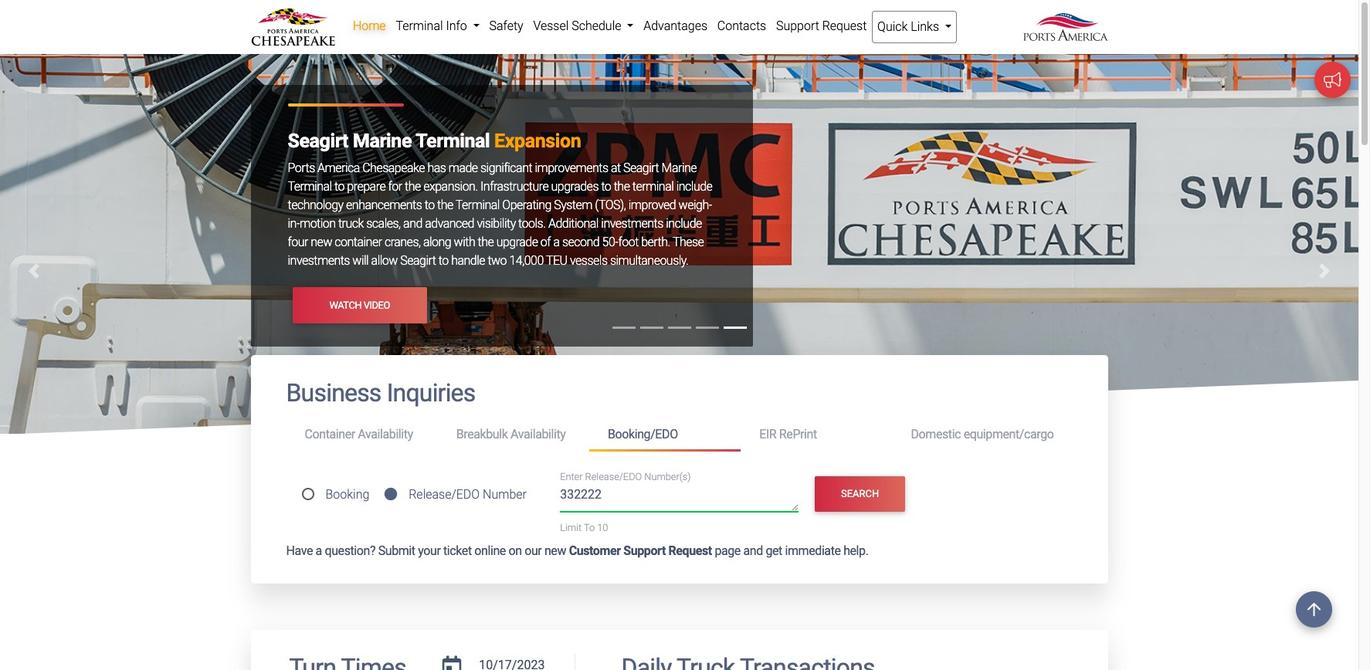 Task type: locate. For each thing, give the bounding box(es) containing it.
watch
[[330, 300, 362, 311]]

and up cranes,
[[403, 217, 423, 231]]

new down motion
[[311, 235, 332, 250]]

1 horizontal spatial support
[[777, 19, 820, 33]]

and inside ports america chesapeake has made significant improvements at seagirt marine terminal to                          prepare for the expansion. infrastructure upgrades to the terminal include technology                          enhancements to the terminal operating system (tos), improved weigh- in-motion truck scales,                          and advanced visibility tools. additional investments include four new container cranes,                          along with the upgrade of a second 50-foot berth. these investments will allow seagirt                          to handle two 14,000 teu vessels simultaneously.
[[403, 217, 423, 231]]

quick
[[878, 19, 908, 34]]

eir reprint link
[[741, 421, 893, 449]]

marine
[[353, 130, 412, 153], [662, 161, 697, 176]]

prepare
[[347, 180, 386, 194]]

0 vertical spatial release/edo
[[585, 471, 642, 483]]

0 horizontal spatial and
[[403, 217, 423, 231]]

seagirt up 'ports' at the top left of the page
[[288, 130, 349, 153]]

a right have
[[316, 544, 322, 558]]

vessel schedule
[[534, 19, 625, 33]]

include
[[677, 180, 713, 194], [666, 217, 702, 231]]

include up these
[[666, 217, 702, 231]]

and left get on the bottom of page
[[744, 544, 763, 558]]

domestic
[[911, 427, 961, 442]]

breakbulk availability
[[457, 427, 566, 442]]

2 availability from the left
[[511, 427, 566, 442]]

0 horizontal spatial release/edo
[[409, 487, 480, 502]]

vessel schedule link
[[529, 11, 639, 42]]

terminal info
[[396, 19, 470, 33]]

0 vertical spatial support
[[777, 19, 820, 33]]

request left page at the bottom of page
[[669, 544, 712, 558]]

seagirt up terminal
[[624, 161, 659, 176]]

limit
[[560, 523, 582, 534]]

search button
[[815, 476, 906, 512]]

domestic equipment/cargo
[[911, 427, 1055, 442]]

the
[[405, 180, 421, 194], [614, 180, 630, 194], [437, 198, 453, 213], [478, 235, 494, 250]]

watch video link
[[293, 288, 427, 324]]

to
[[335, 180, 345, 194], [602, 180, 612, 194], [425, 198, 435, 213], [439, 254, 449, 268]]

2 vertical spatial seagirt
[[400, 254, 436, 268]]

new right our
[[545, 544, 567, 558]]

0 horizontal spatial availability
[[358, 427, 413, 442]]

tools.
[[519, 217, 546, 231]]

1 horizontal spatial a
[[554, 235, 560, 250]]

booking
[[326, 487, 370, 502]]

home
[[353, 19, 386, 33]]

0 vertical spatial a
[[554, 235, 560, 250]]

1 horizontal spatial release/edo
[[585, 471, 642, 483]]

home link
[[348, 11, 391, 42]]

1 availability from the left
[[358, 427, 413, 442]]

customer
[[569, 544, 621, 558]]

a right the of
[[554, 235, 560, 250]]

teu
[[546, 254, 568, 268]]

marine up terminal
[[662, 161, 697, 176]]

availability up enter
[[511, 427, 566, 442]]

1 horizontal spatial new
[[545, 544, 567, 558]]

1 horizontal spatial seagirt
[[400, 254, 436, 268]]

availability for breakbulk availability
[[511, 427, 566, 442]]

0 vertical spatial request
[[823, 19, 867, 33]]

to
[[584, 523, 595, 534]]

visibility
[[477, 217, 516, 231]]

1 vertical spatial and
[[744, 544, 763, 558]]

additional
[[549, 217, 599, 231]]

terminal
[[396, 19, 443, 33], [416, 130, 490, 153], [288, 180, 332, 194], [456, 198, 500, 213]]

have a question? submit your ticket online on our new customer support request page and get immediate help.
[[286, 544, 869, 558]]

1 horizontal spatial marine
[[662, 161, 697, 176]]

container availability link
[[286, 421, 438, 449]]

release/edo number
[[409, 487, 527, 502]]

have
[[286, 544, 313, 558]]

1 vertical spatial new
[[545, 544, 567, 558]]

business
[[286, 379, 381, 408]]

expansion.
[[424, 180, 478, 194]]

advantages
[[644, 19, 708, 33]]

include up weigh-
[[677, 180, 713, 194]]

investments down 'four'
[[288, 254, 350, 268]]

0 horizontal spatial support
[[624, 544, 666, 558]]

of
[[541, 235, 551, 250]]

2 horizontal spatial seagirt
[[624, 161, 659, 176]]

request left quick
[[823, 19, 867, 33]]

marine up chesapeake
[[353, 130, 412, 153]]

container
[[335, 235, 382, 250]]

to down america
[[335, 180, 345, 194]]

booking/edo
[[608, 427, 678, 442]]

support right customer
[[624, 544, 666, 558]]

None text field
[[474, 653, 551, 671]]

upgrade
[[497, 235, 538, 250]]

1 horizontal spatial availability
[[511, 427, 566, 442]]

1 vertical spatial request
[[669, 544, 712, 558]]

1 vertical spatial seagirt
[[624, 161, 659, 176]]

quick links
[[878, 19, 943, 34]]

seagirt
[[288, 130, 349, 153], [624, 161, 659, 176], [400, 254, 436, 268]]

investments up foot
[[601, 217, 664, 231]]

1 vertical spatial marine
[[662, 161, 697, 176]]

handle
[[451, 254, 485, 268]]

1 horizontal spatial investments
[[601, 217, 664, 231]]

1 vertical spatial investments
[[288, 254, 350, 268]]

release/edo
[[585, 471, 642, 483], [409, 487, 480, 502]]

enter
[[560, 471, 583, 483]]

container availability
[[305, 427, 413, 442]]

new inside 'business inquiries' main content
[[545, 544, 567, 558]]

availability down business inquiries
[[358, 427, 413, 442]]

business inquiries
[[286, 379, 476, 408]]

1 vertical spatial include
[[666, 217, 702, 231]]

1 vertical spatial support
[[624, 544, 666, 558]]

america
[[318, 161, 360, 176]]

0 vertical spatial investments
[[601, 217, 664, 231]]

business inquiries main content
[[239, 356, 1120, 671]]

1 vertical spatial a
[[316, 544, 322, 558]]

question?
[[325, 544, 376, 558]]

1 horizontal spatial and
[[744, 544, 763, 558]]

contacts link
[[713, 11, 772, 42]]

0 vertical spatial and
[[403, 217, 423, 231]]

a inside ports america chesapeake has made significant improvements at seagirt marine terminal to                          prepare for the expansion. infrastructure upgrades to the terminal include technology                          enhancements to the terminal operating system (tos), improved weigh- in-motion truck scales,                          and advanced visibility tools. additional investments include four new container cranes,                          along with the upgrade of a second 50-foot berth. these investments will allow seagirt                          to handle two 14,000 teu vessels simultaneously.
[[554, 235, 560, 250]]

customer support request link
[[569, 544, 712, 558]]

expansion
[[495, 130, 581, 153]]

go to top image
[[1297, 592, 1333, 628]]

and
[[403, 217, 423, 231], [744, 544, 763, 558]]

limit to 10
[[560, 523, 609, 534]]

search
[[842, 488, 880, 500]]

0 horizontal spatial a
[[316, 544, 322, 558]]

seagirt down cranes,
[[400, 254, 436, 268]]

support right contacts
[[777, 19, 820, 33]]

investments
[[601, 217, 664, 231], [288, 254, 350, 268]]

ports america chesapeake has made significant improvements at seagirt marine terminal to                          prepare for the expansion. infrastructure upgrades to the terminal include technology                          enhancements to the terminal operating system (tos), improved weigh- in-motion truck scales,                          and advanced visibility tools. additional investments include four new container cranes,                          along with the upgrade of a second 50-foot berth. these investments will allow seagirt                          to handle two 14,000 teu vessels simultaneously.
[[288, 161, 713, 268]]

get
[[766, 544, 783, 558]]

0 horizontal spatial new
[[311, 235, 332, 250]]

release/edo up ticket
[[409, 487, 480, 502]]

0 vertical spatial new
[[311, 235, 332, 250]]

quick links link
[[872, 11, 958, 43]]

enter release/edo number(s)
[[560, 471, 691, 483]]

support inside 'business inquiries' main content
[[624, 544, 666, 558]]

watch video
[[330, 300, 390, 311]]

0 horizontal spatial investments
[[288, 254, 350, 268]]

0 horizontal spatial request
[[669, 544, 712, 558]]

advantages link
[[639, 11, 713, 42]]

0 horizontal spatial seagirt
[[288, 130, 349, 153]]

0 vertical spatial marine
[[353, 130, 412, 153]]

availability inside 'link'
[[358, 427, 413, 442]]

release/edo right enter
[[585, 471, 642, 483]]

online
[[475, 544, 506, 558]]

1 vertical spatial release/edo
[[409, 487, 480, 502]]



Task type: describe. For each thing, give the bounding box(es) containing it.
14,000
[[510, 254, 544, 268]]

allow
[[371, 254, 398, 268]]

second
[[563, 235, 600, 250]]

made
[[449, 161, 478, 176]]

terminal info link
[[391, 11, 485, 42]]

infrastructure
[[481, 180, 549, 194]]

along
[[423, 235, 451, 250]]

request inside 'business inquiries' main content
[[669, 544, 712, 558]]

two
[[488, 254, 507, 268]]

calendar day image
[[443, 657, 462, 671]]

support request
[[777, 19, 867, 33]]

Enter Release/EDO Number(s) text field
[[560, 486, 799, 513]]

our
[[525, 544, 542, 558]]

immediate
[[786, 544, 841, 558]]

upgrades
[[551, 180, 599, 194]]

terminal left info
[[396, 19, 443, 33]]

in-
[[288, 217, 300, 231]]

four
[[288, 235, 308, 250]]

contacts
[[718, 19, 767, 33]]

number
[[483, 487, 527, 502]]

cranes,
[[385, 235, 421, 250]]

breakbulk availability link
[[438, 421, 590, 449]]

technology
[[288, 198, 344, 213]]

foot
[[619, 235, 639, 250]]

reprint
[[780, 427, 818, 442]]

10
[[598, 523, 609, 534]]

truck
[[338, 217, 364, 231]]

0 horizontal spatial marine
[[353, 130, 412, 153]]

to up advanced
[[425, 198, 435, 213]]

the down at
[[614, 180, 630, 194]]

terminal up visibility
[[456, 198, 500, 213]]

operating
[[503, 198, 552, 213]]

safety
[[490, 19, 524, 33]]

safety link
[[485, 11, 529, 42]]

eir reprint
[[760, 427, 818, 442]]

links
[[911, 19, 940, 34]]

advanced
[[425, 217, 475, 231]]

terminal up technology
[[288, 180, 332, 194]]

significant
[[481, 161, 533, 176]]

help.
[[844, 544, 869, 558]]

terminal
[[633, 180, 674, 194]]

submit
[[378, 544, 416, 558]]

ticket
[[444, 544, 472, 558]]

these
[[673, 235, 704, 250]]

will
[[353, 254, 369, 268]]

for
[[388, 180, 402, 194]]

video
[[364, 300, 390, 311]]

scales,
[[366, 217, 401, 231]]

improved
[[629, 198, 676, 213]]

breakbulk
[[457, 427, 508, 442]]

simultaneously.
[[610, 254, 689, 268]]

(tos),
[[595, 198, 626, 213]]

enhancements
[[346, 198, 422, 213]]

info
[[446, 19, 467, 33]]

to down along
[[439, 254, 449, 268]]

chesapeake
[[363, 161, 425, 176]]

the up advanced
[[437, 198, 453, 213]]

has
[[428, 161, 446, 176]]

at
[[611, 161, 621, 176]]

vessel
[[534, 19, 569, 33]]

container
[[305, 427, 355, 442]]

a inside 'business inquiries' main content
[[316, 544, 322, 558]]

new inside ports america chesapeake has made significant improvements at seagirt marine terminal to                          prepare for the expansion. infrastructure upgrades to the terminal include technology                          enhancements to the terminal operating system (tos), improved weigh- in-motion truck scales,                          and advanced visibility tools. additional investments include four new container cranes,                          along with the upgrade of a second 50-foot berth. these investments will allow seagirt                          to handle two 14,000 teu vessels simultaneously.
[[311, 235, 332, 250]]

terminal up "made"
[[416, 130, 490, 153]]

the right with
[[478, 235, 494, 250]]

to up (tos),
[[602, 180, 612, 194]]

seagirt marine terminal expansion
[[288, 130, 581, 153]]

your
[[418, 544, 441, 558]]

50-
[[602, 235, 619, 250]]

vessels
[[570, 254, 608, 268]]

schedule
[[572, 19, 622, 33]]

berth.
[[642, 235, 671, 250]]

on
[[509, 544, 522, 558]]

ports
[[288, 161, 315, 176]]

with
[[454, 235, 475, 250]]

0 vertical spatial include
[[677, 180, 713, 194]]

weigh-
[[679, 198, 712, 213]]

expansion image
[[0, 54, 1359, 641]]

1 horizontal spatial request
[[823, 19, 867, 33]]

marine inside ports america chesapeake has made significant improvements at seagirt marine terminal to                          prepare for the expansion. infrastructure upgrades to the terminal include technology                          enhancements to the terminal operating system (tos), improved weigh- in-motion truck scales,                          and advanced visibility tools. additional investments include four new container cranes,                          along with the upgrade of a second 50-foot berth. these investments will allow seagirt                          to handle two 14,000 teu vessels simultaneously.
[[662, 161, 697, 176]]

system
[[554, 198, 593, 213]]

booking/edo link
[[590, 421, 741, 452]]

availability for container availability
[[358, 427, 413, 442]]

domestic equipment/cargo link
[[893, 421, 1073, 449]]

number(s)
[[645, 471, 691, 483]]

and inside 'business inquiries' main content
[[744, 544, 763, 558]]

support request link
[[772, 11, 872, 42]]

0 vertical spatial seagirt
[[288, 130, 349, 153]]

the right for
[[405, 180, 421, 194]]



Task type: vqa. For each thing, say whether or not it's contained in the screenshot.
Marine within the 'Ports America Chesapeake has made significant improvements at Seagirt Marine Terminal to                          prepare for the expansion. Infrastructure upgrades to the terminal include technology                          enhancements to the Terminal Operating System (TOS), improved weigh- in-motion truck scales,                          and advanced visibility tools. Additional investments include four new container cranes,                          along with the upgrade of a second 50-foot berth. These investments will allow Seagirt                          to handle two 14,000 TEU vessels simultaneously.'
yes



